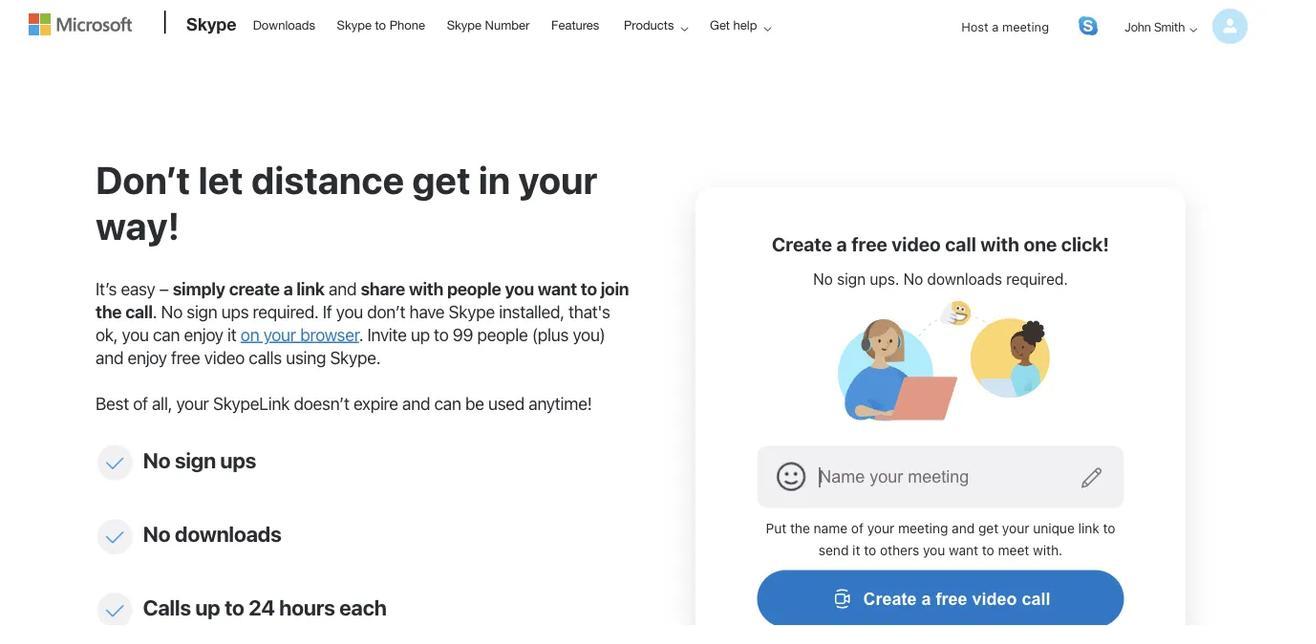 Task type: vqa. For each thing, say whether or not it's contained in the screenshot.
Ups inside the . No sign ups required. If you don't have Skype installed, that's ok, you can enjoy it
yes



Task type: locate. For each thing, give the bounding box(es) containing it.
microsoft image
[[29, 13, 132, 35]]

1 vertical spatial enjoy
[[127, 347, 167, 367]]

required. inside . no sign ups required. if you don't have skype installed, that's ok, you can enjoy it
[[253, 301, 319, 322]]

free down put the name of your meeting and get your unique link to send it to others you want to meet with.
[[936, 589, 968, 608]]

navigation
[[946, 2, 1248, 65]]

ups down it's easy – simply create a link and
[[221, 301, 249, 322]]

skype for skype to phone
[[337, 17, 372, 32]]

0 vertical spatial it
[[228, 324, 237, 345]]

and up if
[[329, 278, 357, 299]]

a for host a meeting
[[992, 19, 999, 33]]

a for create a free video call
[[922, 589, 931, 608]]

0 vertical spatial up
[[411, 324, 430, 345]]

no inside . no sign ups required. if you don't have skype installed, that's ok, you can enjoy it
[[161, 301, 183, 322]]

you right others
[[923, 542, 946, 558]]

you
[[505, 278, 534, 299], [336, 301, 363, 322], [122, 324, 149, 345], [923, 542, 946, 558]]

2 vertical spatial free
[[936, 589, 968, 608]]

0 horizontal spatial up
[[195, 595, 220, 620]]

simply
[[173, 278, 225, 299]]

a inside heading
[[837, 233, 847, 255]]

ups inside . no sign ups required. if you don't have skype installed, that's ok, you can enjoy it
[[221, 301, 249, 322]]

required. up on your browser link
[[253, 301, 319, 322]]

0 horizontal spatial with
[[409, 278, 444, 299]]

to inside . invite up to 99 people (plus you) and enjoy free video calls using skype.
[[434, 324, 449, 345]]

2 vertical spatial video
[[972, 589, 1017, 608]]

1 horizontal spatial create
[[863, 589, 917, 608]]

1 vertical spatial call
[[125, 301, 153, 322]]

to left phone
[[375, 17, 386, 32]]

you inside put the name of your meeting and get your unique link to send it to others you want to meet with.
[[923, 542, 946, 558]]

way!
[[96, 203, 180, 248]]

get up meet
[[979, 521, 999, 536]]

people up 99
[[447, 278, 501, 299]]

call inside heading
[[945, 233, 977, 255]]

and for it's easy – simply create a link and
[[329, 278, 357, 299]]

create a free video call with one click!
[[772, 233, 1110, 255]]

99
[[453, 324, 473, 345]]

1 vertical spatial people
[[477, 324, 528, 345]]

no up calls
[[143, 521, 171, 546]]

1 vertical spatial want
[[949, 542, 979, 558]]

1 horizontal spatial get
[[979, 521, 999, 536]]

link up if
[[297, 278, 325, 299]]

1 horizontal spatial meeting
[[1003, 19, 1049, 33]]

features link
[[543, 1, 608, 47]]

you inside share with people you want to join the call
[[505, 278, 534, 299]]

sign left ups.
[[837, 270, 866, 288]]

link right unique
[[1079, 521, 1100, 536]]

to left 99
[[434, 324, 449, 345]]

skype up 99
[[449, 301, 495, 322]]

your up meet
[[1003, 521, 1030, 536]]

of right "name"
[[851, 521, 864, 536]]

to
[[375, 17, 386, 32], [581, 278, 597, 299], [434, 324, 449, 345], [1103, 521, 1116, 536], [864, 542, 877, 558], [982, 542, 995, 558], [225, 595, 244, 620]]

video down meet
[[972, 589, 1017, 608]]

menu bar containing host a meeting
[[946, 2, 1248, 65]]

1 vertical spatial up
[[195, 595, 220, 620]]

1 horizontal spatial with
[[981, 233, 1020, 255]]

0 vertical spatial get
[[412, 157, 471, 202]]

create
[[772, 233, 833, 255], [863, 589, 917, 608]]

and inside . invite up to 99 people (plus you) and enjoy free video calls using skype.
[[96, 347, 123, 367]]

. no sign ups required. if you don't have skype installed, that's ok, you can enjoy it
[[96, 301, 610, 345]]

1 vertical spatial free
[[171, 347, 200, 367]]

people inside . invite up to 99 people (plus you) and enjoy free video calls using skype.
[[477, 324, 528, 345]]

the
[[96, 301, 122, 322], [790, 521, 810, 536]]

your
[[519, 157, 598, 202], [263, 324, 296, 345], [176, 393, 209, 413], [868, 521, 895, 536], [1003, 521, 1030, 536]]

link
[[297, 278, 325, 299], [1079, 521, 1100, 536]]

up inside . invite up to 99 people (plus you) and enjoy free video calls using skype.
[[411, 324, 430, 345]]

video inside heading
[[892, 233, 941, 255]]

. invite up to 99 people (plus you) and enjoy free video calls using skype.
[[96, 324, 606, 367]]

1 vertical spatial of
[[851, 521, 864, 536]]

video down on on the bottom of page
[[204, 347, 245, 367]]

you up installed,
[[505, 278, 534, 299]]

0 vertical spatial with
[[981, 233, 1020, 255]]

if
[[323, 301, 332, 322]]

call down with.
[[1022, 589, 1051, 608]]

your inside don't let distance get in your way!
[[519, 157, 598, 202]]

1 vertical spatial create
[[863, 589, 917, 608]]

ups
[[221, 301, 249, 322], [220, 448, 256, 472]]

call inside share with people you want to join the call
[[125, 301, 153, 322]]

can inside . no sign ups required. if you don't have skype installed, that's ok, you can enjoy it
[[153, 324, 180, 345]]

and down name your meeting text box
[[952, 521, 975, 536]]

one
[[1024, 233, 1057, 255]]

want
[[538, 278, 577, 299], [949, 542, 979, 558]]

1 horizontal spatial it
[[853, 542, 861, 558]]

free inside heading
[[852, 233, 888, 255]]

with inside heading
[[981, 233, 1020, 255]]

required. down 'one'
[[1006, 270, 1068, 288]]

and right expire
[[402, 393, 430, 413]]

get
[[710, 17, 730, 32]]

ok,
[[96, 324, 118, 345]]

navigation containing host a meeting
[[946, 2, 1248, 65]]

0 horizontal spatial create
[[772, 233, 833, 255]]

features
[[551, 17, 600, 32]]

sign
[[837, 270, 866, 288], [187, 301, 217, 322], [175, 448, 216, 472]]

up
[[411, 324, 430, 345], [195, 595, 220, 620]]

can
[[153, 324, 180, 345], [434, 393, 461, 413]]

no downloads
[[143, 521, 282, 546]]

sign down simply
[[187, 301, 217, 322]]

skype number link
[[438, 1, 538, 47]]

name
[[814, 521, 848, 536]]

phone
[[390, 17, 425, 32]]

skype left phone
[[337, 17, 372, 32]]

your right in
[[519, 157, 598, 202]]

get inside put the name of your meeting and get your unique link to send it to others you want to meet with.
[[979, 521, 999, 536]]

2 horizontal spatial free
[[936, 589, 968, 608]]

1 horizontal spatial free
[[852, 233, 888, 255]]

create for create a free video call with one click!
[[772, 233, 833, 255]]

1 horizontal spatial call
[[945, 233, 977, 255]]

call inside button
[[1022, 589, 1051, 608]]

no down all,
[[143, 448, 171, 472]]

1 vertical spatial meeting
[[898, 521, 948, 536]]

share with people you want to join the call
[[96, 278, 629, 322]]

that's
[[569, 301, 610, 322]]

1 horizontal spatial downloads
[[928, 270, 1002, 288]]

no left ups.
[[813, 270, 833, 288]]

downloads
[[928, 270, 1002, 288], [175, 521, 282, 546]]

of
[[133, 393, 148, 413], [851, 521, 864, 536]]

with left 'one'
[[981, 233, 1020, 255]]

0 vertical spatial can
[[153, 324, 180, 345]]

sign up no downloads
[[175, 448, 216, 472]]

it
[[228, 324, 237, 345], [853, 542, 861, 558]]

a inside button
[[922, 589, 931, 608]]

calls
[[143, 595, 191, 620]]

video for create a free video call with one click!
[[892, 233, 941, 255]]

0 vertical spatial required.
[[1006, 270, 1068, 288]]

skype inside skype number link
[[447, 17, 482, 32]]

skype left downloads link
[[186, 13, 237, 34]]

of inside put the name of your meeting and get your unique link to send it to others you want to meet with.
[[851, 521, 864, 536]]

to inside 'link'
[[375, 17, 386, 32]]

with inside share with people you want to join the call
[[409, 278, 444, 299]]

number
[[485, 17, 530, 32]]

create inside button
[[863, 589, 917, 608]]

0 vertical spatial the
[[96, 301, 122, 322]]

1 vertical spatial the
[[790, 521, 810, 536]]

1 vertical spatial with
[[409, 278, 444, 299]]

1 vertical spatial video
[[204, 347, 245, 367]]

1 horizontal spatial can
[[434, 393, 461, 413]]

1 horizontal spatial the
[[790, 521, 810, 536]]

it inside . no sign ups required. if you don't have skype installed, that's ok, you can enjoy it
[[228, 324, 237, 345]]

create inside heading
[[772, 233, 833, 255]]

calls
[[249, 347, 282, 367]]

with.
[[1033, 542, 1063, 558]]

Name your meeting text field
[[757, 446, 1125, 508]]

in
[[479, 157, 511, 202]]

0 horizontal spatial the
[[96, 301, 122, 322]]

best of all, your skypelink doesn't expire and can be used anytime!
[[96, 393, 592, 413]]

1 vertical spatial required.
[[253, 301, 319, 322]]

0 vertical spatial create
[[772, 233, 833, 255]]

to up that's
[[581, 278, 597, 299]]

0 horizontal spatial required.
[[253, 301, 319, 322]]

get inside don't let distance get in your way!
[[412, 157, 471, 202]]

want inside put the name of your meeting and get your unique link to send it to others you want to meet with.
[[949, 542, 979, 558]]

get
[[412, 157, 471, 202], [979, 521, 999, 536]]

1 horizontal spatial enjoy
[[184, 324, 223, 345]]

required.
[[1006, 270, 1068, 288], [253, 301, 319, 322]]

to inside share with people you want to join the call
[[581, 278, 597, 299]]

skype inside skype link
[[186, 13, 237, 34]]

0 vertical spatial people
[[447, 278, 501, 299]]

up right calls
[[195, 595, 220, 620]]

0 horizontal spatial can
[[153, 324, 180, 345]]

can left "be"
[[434, 393, 461, 413]]

smith
[[1154, 19, 1185, 33]]

video inside button
[[972, 589, 1017, 608]]

people
[[447, 278, 501, 299], [477, 324, 528, 345]]

want up installed,
[[538, 278, 577, 299]]

0 horizontal spatial free
[[171, 347, 200, 367]]

video up no sign ups. no downloads required.
[[892, 233, 941, 255]]

2 horizontal spatial call
[[1022, 589, 1051, 608]]

0 vertical spatial want
[[538, 278, 577, 299]]

0 vertical spatial of
[[133, 393, 148, 413]]

enjoy inside . invite up to 99 people (plus you) and enjoy free video calls using skype.
[[127, 347, 167, 367]]

of left all,
[[133, 393, 148, 413]]

anytime!
[[529, 393, 592, 413]]

0 vertical spatial meeting
[[1003, 19, 1049, 33]]

free inside button
[[936, 589, 968, 608]]

1 vertical spatial it
[[853, 542, 861, 558]]

call
[[945, 233, 977, 255], [125, 301, 153, 322], [1022, 589, 1051, 608]]

1 horizontal spatial up
[[411, 324, 430, 345]]

to left others
[[864, 542, 877, 558]]

downloads
[[253, 17, 315, 32]]

1 vertical spatial get
[[979, 521, 999, 536]]

and
[[329, 278, 357, 299], [96, 347, 123, 367], [402, 393, 430, 413], [952, 521, 975, 536]]

it left on on the bottom of page
[[228, 324, 237, 345]]

0 horizontal spatial get
[[412, 157, 471, 202]]

free up all,
[[171, 347, 200, 367]]

0 horizontal spatial it
[[228, 324, 237, 345]]

meeting
[[1003, 19, 1049, 33], [898, 521, 948, 536]]

with up have
[[409, 278, 444, 299]]

0 vertical spatial free
[[852, 233, 888, 255]]

john smith
[[1125, 19, 1185, 33]]

skype link
[[177, 1, 242, 53]]

1 horizontal spatial link
[[1079, 521, 1100, 536]]

unique
[[1033, 521, 1075, 536]]

want up create a free video call
[[949, 542, 979, 558]]

video
[[892, 233, 941, 255], [204, 347, 245, 367], [972, 589, 1017, 608]]

1 horizontal spatial video
[[892, 233, 941, 255]]

meet now image
[[831, 301, 1051, 422]]

free up ups.
[[852, 233, 888, 255]]

skype for skype
[[186, 13, 237, 34]]

on your browser
[[241, 324, 359, 345]]

create a free video call
[[863, 589, 1051, 608]]

link inside put the name of your meeting and get your unique link to send it to others you want to meet with.
[[1079, 521, 1100, 536]]

host a meeting link
[[946, 2, 1065, 51]]

0 horizontal spatial enjoy
[[127, 347, 167, 367]]

enjoy inside . no sign ups required. if you don't have skype installed, that's ok, you can enjoy it
[[184, 324, 223, 345]]

up for . invite
[[411, 324, 430, 345]]

0 horizontal spatial downloads
[[175, 521, 282, 546]]

2 vertical spatial sign
[[175, 448, 216, 472]]

open avatar picker image
[[776, 462, 807, 492]]

can down '.'
[[153, 324, 180, 345]]

0 vertical spatial sign
[[837, 270, 866, 288]]

downloads down no sign ups
[[175, 521, 282, 546]]

get left in
[[412, 157, 471, 202]]

meeting right host
[[1003, 19, 1049, 33]]

0 vertical spatial video
[[892, 233, 941, 255]]

people down installed,
[[477, 324, 528, 345]]

it inside put the name of your meeting and get your unique link to send it to others you want to meet with.
[[853, 542, 861, 558]]

0 horizontal spatial want
[[538, 278, 577, 299]]

free
[[852, 233, 888, 255], [171, 347, 200, 367], [936, 589, 968, 608]]

no right '.'
[[161, 301, 183, 322]]

the right put
[[790, 521, 810, 536]]

with
[[981, 233, 1020, 255], [409, 278, 444, 299]]

others
[[880, 542, 920, 558]]

you right 'ok,' on the bottom left of page
[[122, 324, 149, 345]]

0 vertical spatial enjoy
[[184, 324, 223, 345]]

1 vertical spatial sign
[[187, 301, 217, 322]]

1 vertical spatial link
[[1079, 521, 1100, 536]]

a inside menu bar
[[992, 19, 999, 33]]

1 horizontal spatial want
[[949, 542, 979, 558]]

enjoy down simply
[[184, 324, 223, 345]]

0 horizontal spatial meeting
[[898, 521, 948, 536]]

skype inside skype to phone 'link'
[[337, 17, 372, 32]]

call up no sign ups. no downloads required.
[[945, 233, 977, 255]]

meeting inside put the name of your meeting and get your unique link to send it to others you want to meet with.
[[898, 521, 948, 536]]

0 vertical spatial call
[[945, 233, 977, 255]]

enjoy down '.'
[[127, 347, 167, 367]]

skype left the number
[[447, 17, 482, 32]]

meeting up others
[[898, 521, 948, 536]]

2 horizontal spatial video
[[972, 589, 1017, 608]]

up down have
[[411, 324, 430, 345]]

free for create a free video call with one click!
[[852, 233, 888, 255]]

get help button
[[698, 1, 787, 49]]

sign inside . no sign ups required. if you don't have skype installed, that's ok, you can enjoy it
[[187, 301, 217, 322]]

get help
[[710, 17, 757, 32]]

the up 'ok,' on the bottom left of page
[[96, 301, 122, 322]]

you right if
[[336, 301, 363, 322]]

ups down skypelink
[[220, 448, 256, 472]]

1 vertical spatial can
[[434, 393, 461, 413]]

0 vertical spatial link
[[297, 278, 325, 299]]

no for no downloads
[[143, 521, 171, 546]]

0 horizontal spatial video
[[204, 347, 245, 367]]

call down easy
[[125, 301, 153, 322]]

it right "send"
[[853, 542, 861, 558]]

doesn't
[[294, 393, 349, 413]]

0 vertical spatial ups
[[221, 301, 249, 322]]

downloads down create a free video call with one click! heading
[[928, 270, 1002, 288]]

no
[[813, 270, 833, 288], [904, 270, 924, 288], [161, 301, 183, 322], [143, 448, 171, 472], [143, 521, 171, 546]]

and down 'ok,' on the bottom left of page
[[96, 347, 123, 367]]

arrow down image
[[1182, 18, 1205, 41]]

0 horizontal spatial call
[[125, 301, 153, 322]]

menu bar
[[946, 2, 1248, 65]]

2 vertical spatial call
[[1022, 589, 1051, 608]]

1 horizontal spatial of
[[851, 521, 864, 536]]

meeting inside menu bar
[[1003, 19, 1049, 33]]

a
[[992, 19, 999, 33], [837, 233, 847, 255], [283, 278, 293, 299], [922, 589, 931, 608]]



Task type: describe. For each thing, give the bounding box(es) containing it.
a for create a free video call with one click!
[[837, 233, 847, 255]]

john smith link
[[1110, 2, 1248, 51]]

skype inside . no sign ups required. if you don't have skype installed, that's ok, you can enjoy it
[[449, 301, 495, 322]]

create for create a free video call
[[863, 589, 917, 608]]

free for create a free video call
[[936, 589, 968, 608]]

0 horizontal spatial of
[[133, 393, 148, 413]]

using
[[286, 347, 326, 367]]

skype to phone
[[337, 17, 425, 32]]

your up others
[[868, 521, 895, 536]]

call for create a free video call with one click!
[[945, 233, 977, 255]]

24
[[249, 595, 275, 620]]

installed,
[[499, 301, 565, 322]]

have
[[410, 301, 445, 322]]

edit text image
[[1081, 467, 1104, 490]]

hours
[[279, 595, 335, 620]]

to down edit text icon
[[1103, 521, 1116, 536]]

 link
[[1079, 16, 1098, 35]]

and for best of all, your skypelink doesn't expire and can be used anytime!
[[402, 393, 430, 413]]

meet
[[998, 542, 1030, 558]]

products
[[624, 17, 674, 32]]

1 horizontal spatial required.
[[1006, 270, 1068, 288]]

create a free video call with one click! heading
[[772, 231, 1110, 257]]

no sign ups
[[143, 448, 256, 472]]

browser
[[300, 324, 359, 345]]

host
[[962, 19, 989, 33]]

create
[[229, 278, 280, 299]]

put
[[766, 521, 787, 536]]

call for create a free video call
[[1022, 589, 1051, 608]]

let
[[198, 157, 244, 202]]

john
[[1125, 19, 1151, 33]]

up for calls
[[195, 595, 220, 620]]

it's
[[96, 278, 117, 299]]

don't let distance get in your way!
[[96, 157, 598, 248]]

don't
[[96, 157, 190, 202]]

avatar image
[[1213, 9, 1248, 44]]

video for create a free video call
[[972, 589, 1017, 608]]

you)
[[573, 324, 606, 345]]

calls up to 24 hours each
[[143, 595, 387, 620]]

share
[[361, 278, 405, 299]]

. invite
[[359, 324, 407, 345]]

join
[[601, 278, 629, 299]]

host a meeting
[[962, 19, 1049, 33]]

click!
[[1062, 233, 1110, 255]]

to left "24" at the left of the page
[[225, 595, 244, 620]]

on
[[241, 324, 259, 345]]

to left meet
[[982, 542, 995, 558]]

skype number
[[447, 17, 530, 32]]

ups.
[[870, 270, 900, 288]]

your right all,
[[176, 393, 209, 413]]

the inside put the name of your meeting and get your unique link to send it to others you want to meet with.
[[790, 521, 810, 536]]

easy
[[121, 278, 155, 299]]

want inside share with people you want to join the call
[[538, 278, 577, 299]]

1 vertical spatial ups
[[220, 448, 256, 472]]

help
[[734, 17, 757, 32]]

Open avatar picker button
[[773, 458, 811, 496]]

all,
[[152, 393, 172, 413]]

put the name of your meeting and get your unique link to send it to others you want to meet with.
[[766, 521, 1116, 558]]

expire
[[353, 393, 398, 413]]

products button
[[612, 1, 704, 49]]

skype.
[[330, 347, 381, 367]]

don't
[[367, 301, 406, 322]]

people inside share with people you want to join the call
[[447, 278, 501, 299]]

be
[[465, 393, 484, 413]]

0 vertical spatial downloads
[[928, 270, 1002, 288]]

sign for ups
[[175, 448, 216, 472]]

.
[[153, 301, 157, 322]]

no for no sign ups. no downloads required.
[[813, 270, 833, 288]]

no right ups.
[[904, 270, 924, 288]]

no sign ups. no downloads required.
[[813, 270, 1068, 288]]

create a free video call button
[[757, 570, 1125, 626]]

skype to phone link
[[328, 1, 434, 47]]

send
[[819, 542, 849, 558]]

no for no sign ups
[[143, 448, 171, 472]]

your up calls
[[263, 324, 296, 345]]

0 horizontal spatial link
[[297, 278, 325, 299]]

and for . invite up to 99 people (plus you) and enjoy free video calls using skype.
[[96, 347, 123, 367]]

free inside . invite up to 99 people (plus you) and enjoy free video calls using skype.
[[171, 347, 200, 367]]

–
[[159, 278, 169, 299]]

skypelink
[[213, 393, 290, 413]]

1 vertical spatial downloads
[[175, 521, 282, 546]]

used
[[488, 393, 525, 413]]

each
[[339, 595, 387, 620]]

and inside put the name of your meeting and get your unique link to send it to others you want to meet with.
[[952, 521, 975, 536]]

downloads link
[[244, 1, 324, 47]]

video inside . invite up to 99 people (plus you) and enjoy free video calls using skype.
[[204, 347, 245, 367]]

skype for skype number
[[447, 17, 482, 32]]

the inside share with people you want to join the call
[[96, 301, 122, 322]]

sign for ups.
[[837, 270, 866, 288]]

(plus
[[532, 324, 569, 345]]

on your browser link
[[241, 324, 359, 345]]

best
[[96, 393, 129, 413]]

it's easy – simply create a link and
[[96, 278, 361, 299]]

distance
[[251, 157, 404, 202]]



